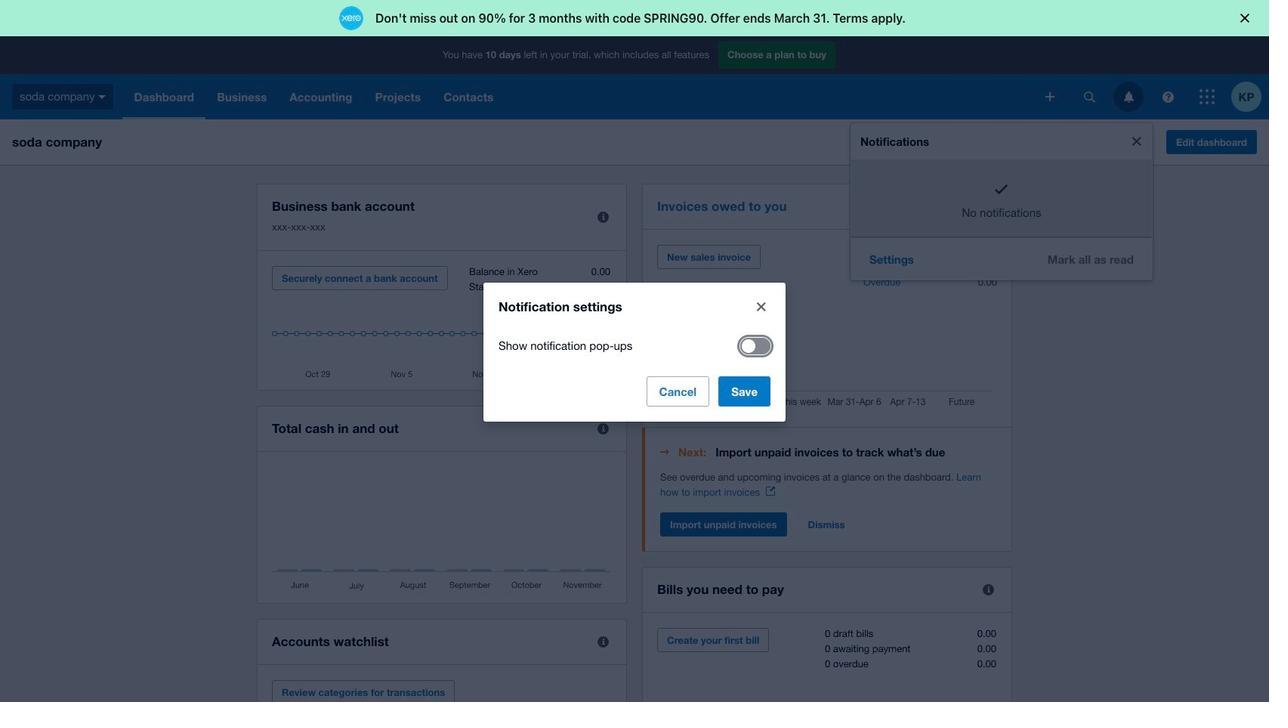 Task type: locate. For each thing, give the bounding box(es) containing it.
group
[[851, 123, 1153, 280]]

empty state widget for the total cash in and out feature, displaying a column graph summarising bank transaction data as total money in versus total money out across all connected bank accounts, enabling a visual comparison of the two amounts. image
[[272, 467, 612, 592]]

empty state of the bills widget with a 'create your first bill' button and an unpopulated column graph. image
[[658, 628, 998, 702]]

panel body document
[[661, 470, 998, 500], [661, 470, 998, 500]]

1 vertical spatial dialog
[[484, 282, 786, 421]]

0 vertical spatial dialog
[[0, 0, 1270, 36]]

svg image
[[1200, 89, 1215, 104], [1084, 91, 1096, 102], [1124, 91, 1134, 102], [1163, 91, 1174, 102], [1046, 92, 1055, 101], [99, 95, 106, 99]]

opens in a new tab image
[[766, 487, 775, 496]]

dialog
[[0, 0, 1270, 36], [484, 282, 786, 421]]

banner
[[0, 0, 1270, 702]]

empty state bank feed widget with a tooltip explaining the feature. includes a 'securely connect a bank account' button and a data-less flat line graph marking four weekly dates, indicating future account balance tracking. image
[[272, 266, 612, 379]]

heading
[[661, 443, 998, 461]]



